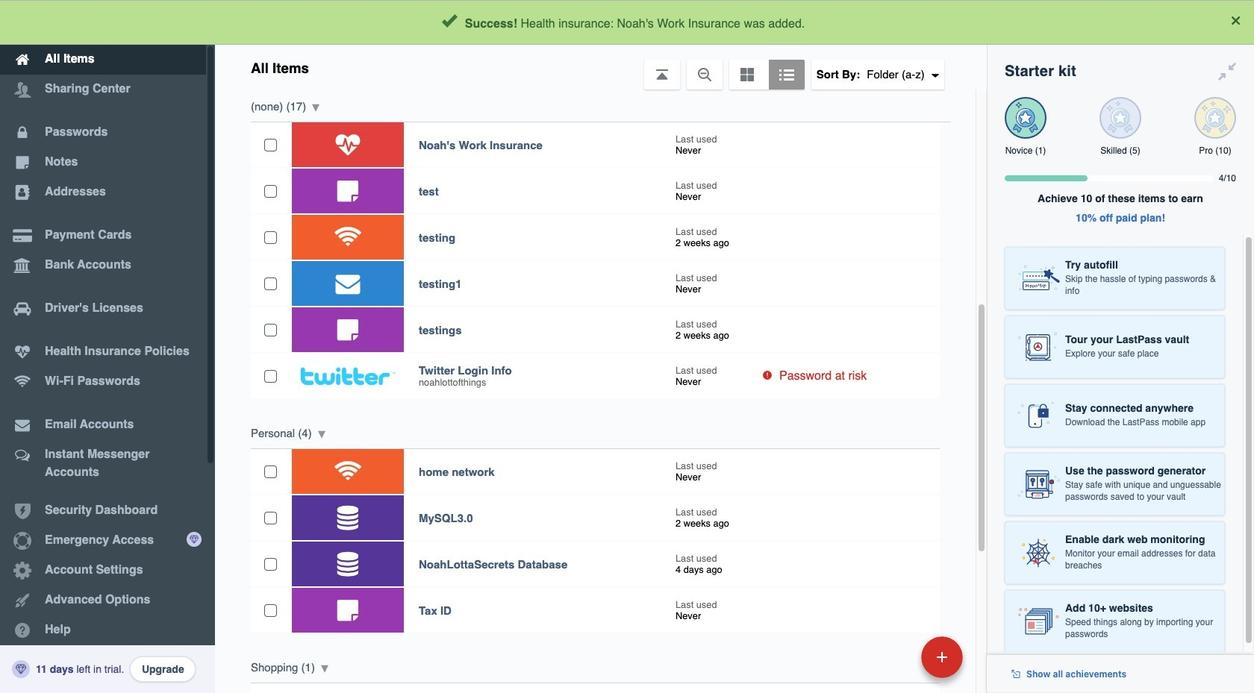 Task type: describe. For each thing, give the bounding box(es) containing it.
search my vault text field
[[360, 6, 957, 39]]

new item navigation
[[819, 633, 973, 694]]

main navigation navigation
[[0, 0, 215, 694]]

new item element
[[819, 636, 969, 679]]

Search search field
[[360, 6, 957, 39]]



Task type: vqa. For each thing, say whether or not it's contained in the screenshot.
new item image
no



Task type: locate. For each thing, give the bounding box(es) containing it.
alert
[[0, 0, 1255, 45]]

vault options navigation
[[215, 45, 988, 90]]



